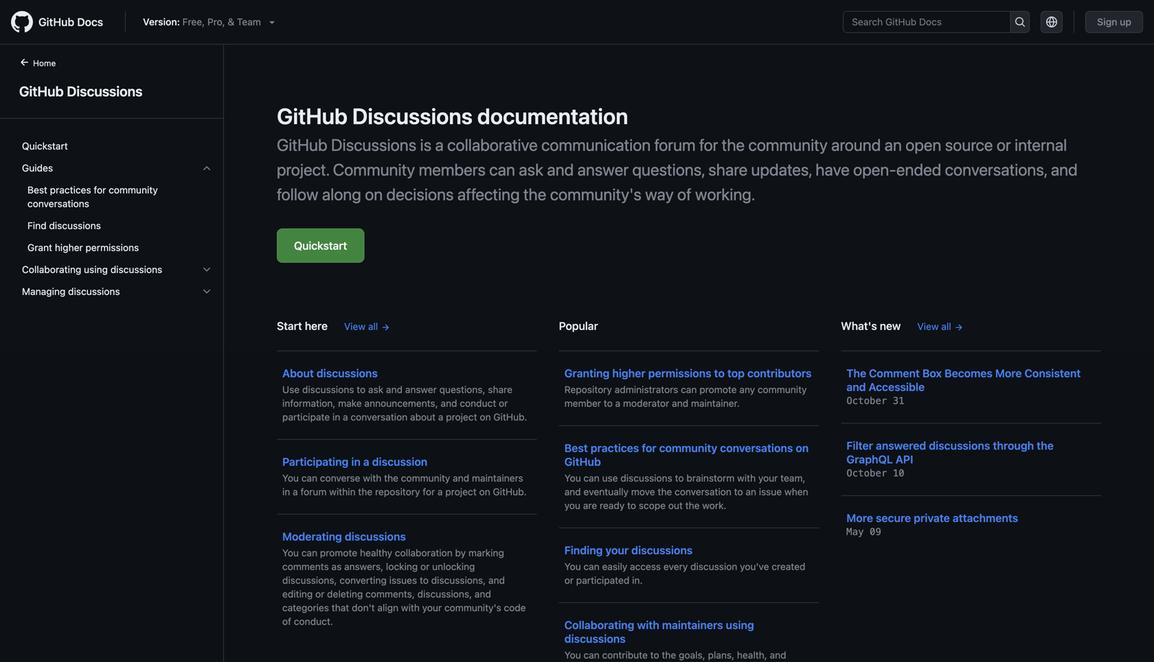 Task type: vqa. For each thing, say whether or not it's contained in the screenshot.
API
yes



Task type: describe. For each thing, give the bounding box(es) containing it.
discussions inside "link"
[[49, 220, 101, 232]]

sign up
[[1097, 16, 1131, 27]]

internal
[[1015, 135, 1067, 155]]

sign up link
[[1086, 11, 1143, 33]]

around
[[831, 135, 881, 155]]

github for github discussions
[[19, 83, 64, 99]]

health,
[[737, 650, 767, 662]]

community's inside github discussions documentation github discussions is a collaborative communication forum for the community around an open source or internal project. community members can ask and answer questions, share updates, have open-ended conversations, and follow along on decisions affecting the community's way of working.
[[550, 185, 642, 204]]

a right the 'about'
[[438, 412, 443, 423]]

discussions inside collaborating with maintainers using discussions you can contribute to the goals, plans, health, and
[[564, 633, 626, 646]]

the up the repository
[[384, 473, 398, 484]]

collaborating for using
[[22, 264, 81, 275]]

is
[[420, 135, 432, 155]]

of inside moderating discussions you can promote healthy collaboration by marking comments as answers, locking or unlocking discussions, converting issues to discussions, and editing or deleting comments, discussions, and categories that don't align with your community's code of conduct.
[[282, 617, 291, 628]]

that
[[332, 603, 349, 614]]

higher for granting
[[612, 367, 646, 380]]

github discussions element
[[0, 56, 224, 662]]

version: free, pro, & team
[[143, 16, 261, 27]]

maintainers inside collaborating with maintainers using discussions you can contribute to the goals, plans, health, and
[[662, 619, 723, 632]]

discussions for github discussions documentation github discussions is a collaborative communication forum for the community around an open source or internal project. community members can ask and answer questions, share updates, have open-ended conversations, and follow along on decisions affecting the community's way of working.
[[352, 103, 473, 129]]

1 vertical spatial in
[[351, 456, 361, 469]]

may
[[847, 527, 864, 538]]

can inside github discussions documentation github discussions is a collaborative communication forum for the community around an open source or internal project. community members can ask and answer questions, share updates, have open-ended conversations, and follow along on decisions affecting the community's way of working.
[[489, 160, 515, 179]]

can inside best practices for community conversations on github you can use discussions to brainstorm with your team, and eventually move the conversation to an issue when you are ready to scope out the work.
[[584, 473, 600, 484]]

the up out
[[658, 487, 672, 498]]

collaborating with maintainers using discussions you can contribute to the goals, plans, health, and
[[564, 619, 802, 663]]

best practices for community conversations on github you can use discussions to brainstorm with your team, and eventually move the conversation to an issue when you are ready to scope out the work.
[[564, 442, 809, 512]]

when
[[784, 487, 808, 498]]

find
[[27, 220, 46, 232]]

and inside best practices for community conversations on github you can use discussions to brainstorm with your team, and eventually move the conversation to an issue when you are ready to scope out the work.
[[564, 487, 581, 498]]

github discussions documentation github discussions is a collaborative communication forum for the community around an open source or internal project. community members can ask and answer questions, share updates, have open-ended conversations, and follow along on decisions affecting the community's way of working.
[[277, 103, 1078, 204]]

attachments
[[953, 512, 1018, 525]]

a inside github discussions documentation github discussions is a collaborative communication forum for the community around an open source or internal project. community members can ask and answer questions, share updates, have open-ended conversations, and follow along on decisions affecting the community's way of working.
[[435, 135, 444, 155]]

about
[[282, 367, 314, 380]]

to left top
[[714, 367, 725, 380]]

finding
[[564, 544, 603, 557]]

the inside filter answered discussions through the graphql api october 10
[[1037, 440, 1054, 453]]

the
[[847, 367, 866, 380]]

to up out
[[675, 473, 684, 484]]

decisions
[[386, 185, 454, 204]]

may 09 element
[[847, 527, 881, 538]]

sc 9kayk9 0 image for using
[[201, 264, 212, 275]]

the up working.
[[722, 135, 745, 155]]

using inside dropdown button
[[84, 264, 108, 275]]

conduct
[[460, 398, 496, 409]]

home link
[[14, 57, 78, 71]]

don't
[[352, 603, 375, 614]]

permissions for grant
[[86, 242, 139, 253]]

participated
[[576, 575, 630, 587]]

box
[[922, 367, 942, 380]]

start here
[[277, 320, 328, 333]]

using inside collaborating with maintainers using discussions you can contribute to the goals, plans, health, and
[[726, 619, 754, 632]]

discussions up 'make'
[[317, 367, 378, 380]]

0 vertical spatial quickstart link
[[16, 135, 218, 157]]

a inside granting higher permissions to top contributors repository administrators can promote any community member to a moderator and maintainer.
[[615, 398, 620, 409]]

goals,
[[679, 650, 705, 662]]

guides element containing best practices for community conversations
[[11, 179, 223, 259]]

affecting
[[457, 185, 520, 204]]

questions, inside github discussions documentation github discussions is a collaborative communication forum for the community around an open source or internal project. community members can ask and answer questions, share updates, have open-ended conversations, and follow along on decisions affecting the community's way of working.
[[632, 160, 705, 179]]

of inside github discussions documentation github discussions is a collaborative communication forum for the community around an open source or internal project. community members can ask and answer questions, share updates, have open-ended conversations, and follow along on decisions affecting the community's way of working.
[[677, 185, 692, 204]]

created
[[772, 562, 805, 573]]

the right within
[[358, 487, 372, 498]]

comment
[[869, 367, 920, 380]]

conversations for best practices for community conversations on github you can use discussions to brainstorm with your team, and eventually move the conversation to an issue when you are ready to scope out the work.
[[720, 442, 793, 455]]

you inside finding your discussions you can easily access every discussion you've created or participated in.
[[564, 562, 581, 573]]

on inside participating in a discussion you can converse with the community and maintainers in a forum within the repository for a project on github.
[[479, 487, 490, 498]]

a right participating
[[363, 456, 369, 469]]

31
[[893, 396, 904, 407]]

discussions inside finding your discussions you can easily access every discussion you've created or participated in.
[[631, 544, 693, 557]]

the comment box becomes more consistent and accessible october 31
[[847, 367, 1081, 407]]

with inside collaborating with maintainers using discussions you can contribute to the goals, plans, health, and
[[637, 619, 659, 632]]

member
[[564, 398, 601, 409]]

practices for best practices for community conversations on github you can use discussions to brainstorm with your team, and eventually move the conversation to an issue when you are ready to scope out the work.
[[591, 442, 639, 455]]

on inside github discussions documentation github discussions is a collaborative communication forum for the community around an open source or internal project. community members can ask and answer questions, share updates, have open-ended conversations, and follow along on decisions affecting the community's way of working.
[[365, 185, 383, 204]]

docs
[[77, 15, 103, 29]]

the inside collaborating with maintainers using discussions you can contribute to the goals, plans, health, and
[[662, 650, 676, 662]]

project inside participating in a discussion you can converse with the community and maintainers in a forum within the repository for a project on github.
[[445, 487, 477, 498]]

conversations for best practices for community conversations
[[27, 198, 89, 210]]

conversation inside about discussions use discussions to ask and answer questions, share information, make announcements, and conduct or participate in a conversation about a project on github.
[[351, 412, 407, 423]]

managing discussions
[[22, 286, 120, 297]]

work.
[[702, 500, 726, 512]]

a down 'make'
[[343, 412, 348, 423]]

view all for start here
[[344, 321, 378, 332]]

to inside collaborating with maintainers using discussions you can contribute to the goals, plans, health, and
[[650, 650, 659, 662]]

community inside github discussions documentation github discussions is a collaborative communication forum for the community around an open source or internal project. community members can ask and answer questions, share updates, have open-ended conversations, and follow along on decisions affecting the community's way of working.
[[748, 135, 828, 155]]

you inside best practices for community conversations on github you can use discussions to brainstorm with your team, and eventually move the conversation to an issue when you are ready to scope out the work.
[[564, 473, 581, 484]]

sign
[[1097, 16, 1117, 27]]

moderating
[[282, 531, 342, 544]]

to down move
[[627, 500, 636, 512]]

09
[[870, 527, 881, 538]]

github docs
[[38, 15, 103, 29]]

github. inside about discussions use discussions to ask and answer questions, share information, make announcements, and conduct or participate in a conversation about a project on github.
[[493, 412, 527, 423]]

or inside about discussions use discussions to ask and answer questions, share information, make announcements, and conduct or participate in a conversation about a project on github.
[[499, 398, 508, 409]]

the right affecting at top left
[[523, 185, 546, 204]]

secure
[[876, 512, 911, 525]]

align
[[377, 603, 398, 614]]

share inside about discussions use discussions to ask and answer questions, share information, make announcements, and conduct or participate in a conversation about a project on github.
[[488, 384, 512, 396]]

view all for what's new
[[917, 321, 951, 332]]

october inside filter answered discussions through the graphql api october 10
[[847, 468, 887, 479]]

ready
[[600, 500, 625, 512]]

what's new
[[841, 320, 901, 333]]

easily
[[602, 562, 627, 573]]

discussions inside best practices for community conversations on github you can use discussions to brainstorm with your team, and eventually move the conversation to an issue when you are ready to scope out the work.
[[621, 473, 672, 484]]

open-
[[853, 160, 896, 179]]

answers,
[[344, 562, 383, 573]]

share inside github discussions documentation github discussions is a collaborative communication forum for the community around an open source or internal project. community members can ask and answer questions, share updates, have open-ended conversations, and follow along on decisions affecting the community's way of working.
[[708, 160, 748, 179]]

can inside granting higher permissions to top contributors repository administrators can promote any community member to a moderator and maintainer.
[[681, 384, 697, 396]]

working.
[[695, 185, 755, 204]]

information,
[[282, 398, 335, 409]]

all for discussions
[[368, 321, 378, 332]]

community
[[333, 160, 415, 179]]

with inside participating in a discussion you can converse with the community and maintainers in a forum within the repository for a project on github.
[[363, 473, 381, 484]]

healthy
[[360, 548, 392, 559]]

october 31 element
[[847, 396, 904, 407]]

granting
[[564, 367, 610, 380]]

promote inside moderating discussions you can promote healthy collaboration by marking comments as answers, locking or unlocking discussions, converting issues to discussions, and editing or deleting comments, discussions, and categories that don't align with your community's code of conduct.
[[320, 548, 357, 559]]

what's
[[841, 320, 877, 333]]

accessible
[[869, 381, 925, 394]]

a right the repository
[[438, 487, 443, 498]]

move
[[631, 487, 655, 498]]

collaborating for with
[[564, 619, 634, 632]]

grant higher permissions
[[27, 242, 139, 253]]

github for github docs
[[38, 15, 74, 29]]

about discussions use discussions to ask and answer questions, share information, make announcements, and conduct or participate in a conversation about a project on github.
[[282, 367, 527, 423]]

in inside about discussions use discussions to ask and answer questions, share information, make announcements, and conduct or participate in a conversation about a project on github.
[[332, 412, 340, 423]]

select language: current language is english image
[[1046, 16, 1057, 27]]

code
[[504, 603, 526, 614]]

or inside finding your discussions you can easily access every discussion you've created or participated in.
[[564, 575, 574, 587]]

finding your discussions you can easily access every discussion you've created or participated in.
[[564, 544, 805, 587]]

new
[[880, 320, 901, 333]]

community inside best practices for community conversations
[[109, 184, 158, 196]]

ask inside about discussions use discussions to ask and answer questions, share information, make announcements, and conduct or participate in a conversation about a project on github.
[[368, 384, 383, 396]]

use
[[282, 384, 300, 396]]

discussion inside participating in a discussion you can converse with the community and maintainers in a forum within the repository for a project on github.
[[372, 456, 427, 469]]

view for what's new
[[917, 321, 939, 332]]

answered
[[876, 440, 926, 453]]

can inside moderating discussions you can promote healthy collaboration by marking comments as answers, locking or unlocking discussions, converting issues to discussions, and editing or deleting comments, discussions, and categories that don't align with your community's code of conduct.
[[301, 548, 317, 559]]

for inside best practices for community conversations on github you can use discussions to brainstorm with your team, and eventually move the conversation to an issue when you are ready to scope out the work.
[[642, 442, 656, 455]]

documentation
[[477, 103, 628, 129]]

answer inside about discussions use discussions to ask and answer questions, share information, make announcements, and conduct or participate in a conversation about a project on github.
[[405, 384, 437, 396]]

any
[[739, 384, 755, 396]]

conduct.
[[294, 617, 333, 628]]

contribute
[[602, 650, 648, 662]]

best for best practices for community conversations on github you can use discussions to brainstorm with your team, and eventually move the conversation to an issue when you are ready to scope out the work.
[[564, 442, 588, 455]]

api
[[896, 453, 913, 466]]

locking
[[386, 562, 418, 573]]

discussion inside finding your discussions you can easily access every discussion you've created or participated in.
[[690, 562, 737, 573]]

guides
[[22, 162, 53, 174]]

Search GitHub Docs search field
[[844, 12, 1010, 32]]

can inside finding your discussions you can easily access every discussion you've created or participated in.
[[584, 562, 600, 573]]

filter
[[847, 440, 873, 453]]

as
[[331, 562, 342, 573]]

issues
[[389, 575, 417, 587]]

your inside finding your discussions you can easily access every discussion you've created or participated in.
[[606, 544, 629, 557]]

community inside best practices for community conversations on github you can use discussions to brainstorm with your team, and eventually move the conversation to an issue when you are ready to scope out the work.
[[659, 442, 717, 455]]

collaborative
[[447, 135, 538, 155]]

0 horizontal spatial in
[[282, 487, 290, 498]]

more inside more secure private attachments may 09
[[847, 512, 873, 525]]

and inside granting higher permissions to top contributors repository administrators can promote any community member to a moderator and maintainer.
[[672, 398, 688, 409]]

make
[[338, 398, 362, 409]]



Task type: locate. For each thing, give the bounding box(es) containing it.
source
[[945, 135, 993, 155]]

can inside participating in a discussion you can converse with the community and maintainers in a forum within the repository for a project on github.
[[301, 473, 317, 484]]

promote inside granting higher permissions to top contributors repository administrators can promote any community member to a moderator and maintainer.
[[699, 384, 737, 396]]

open
[[906, 135, 941, 155]]

more
[[995, 367, 1022, 380], [847, 512, 873, 525]]

best inside best practices for community conversations on github you can use discussions to brainstorm with your team, and eventually move the conversation to an issue when you are ready to scope out the work.
[[564, 442, 588, 455]]

discussions up grant higher permissions
[[49, 220, 101, 232]]

discussions down grant higher permissions link
[[110, 264, 162, 275]]

discussions inside moderating discussions you can promote healthy collaboration by marking comments as answers, locking or unlocking discussions, converting issues to discussions, and editing or deleting comments, discussions, and categories that don't align with your community's code of conduct.
[[345, 531, 406, 544]]

on down conduct
[[480, 412, 491, 423]]

0 horizontal spatial answer
[[405, 384, 437, 396]]

1 horizontal spatial maintainers
[[662, 619, 723, 632]]

2 guides element from the top
[[11, 179, 223, 259]]

0 vertical spatial ask
[[519, 160, 543, 179]]

all up box
[[941, 321, 951, 332]]

discussions up move
[[621, 473, 672, 484]]

1 vertical spatial maintainers
[[662, 619, 723, 632]]

1 vertical spatial discussion
[[690, 562, 737, 573]]

you up "comments"
[[282, 548, 299, 559]]

out
[[668, 500, 683, 512]]

1 vertical spatial ask
[[368, 384, 383, 396]]

1 vertical spatial using
[[726, 619, 754, 632]]

0 vertical spatial of
[[677, 185, 692, 204]]

guides element containing guides
[[11, 157, 223, 259]]

practices inside best practices for community conversations on github you can use discussions to brainstorm with your team, and eventually move the conversation to an issue when you are ready to scope out the work.
[[591, 442, 639, 455]]

1 horizontal spatial discussion
[[690, 562, 737, 573]]

github inside best practices for community conversations on github you can use discussions to brainstorm with your team, and eventually move the conversation to an issue when you are ready to scope out the work.
[[564, 456, 601, 469]]

0 horizontal spatial your
[[422, 603, 442, 614]]

or up conversations,
[[997, 135, 1011, 155]]

1 vertical spatial more
[[847, 512, 873, 525]]

0 vertical spatial quickstart
[[22, 140, 68, 152]]

community inside participating in a discussion you can converse with the community and maintainers in a forum within the repository for a project on github.
[[401, 473, 450, 484]]

quickstart down along
[[294, 239, 347, 252]]

1 view all link from the left
[[344, 320, 390, 334]]

every
[[663, 562, 688, 573]]

guides element
[[11, 157, 223, 259], [11, 179, 223, 259]]

discussions inside filter answered discussions through the graphql api october 10
[[929, 440, 990, 453]]

3 sc 9kayk9 0 image from the top
[[201, 286, 212, 297]]

top
[[727, 367, 745, 380]]

forum left within
[[301, 487, 327, 498]]

with right align
[[401, 603, 420, 614]]

you down 'finding'
[[564, 562, 581, 573]]

brainstorm
[[686, 473, 735, 484]]

your up easily
[[606, 544, 629, 557]]

0 horizontal spatial community's
[[444, 603, 501, 614]]

an
[[885, 135, 902, 155], [746, 487, 756, 498]]

collaborating up the contribute
[[564, 619, 634, 632]]

free,
[[182, 16, 205, 27]]

sc 9kayk9 0 image
[[201, 163, 212, 174], [201, 264, 212, 275], [201, 286, 212, 297]]

1 horizontal spatial using
[[726, 619, 754, 632]]

2 vertical spatial in
[[282, 487, 290, 498]]

2 sc 9kayk9 0 image from the top
[[201, 264, 212, 275]]

1 vertical spatial your
[[606, 544, 629, 557]]

1 vertical spatial questions,
[[439, 384, 485, 396]]

permissions for granting
[[648, 367, 711, 380]]

0 vertical spatial higher
[[55, 242, 83, 253]]

1 horizontal spatial conversations
[[720, 442, 793, 455]]

forum
[[654, 135, 696, 155], [301, 487, 327, 498]]

discussions up information,
[[302, 384, 354, 396]]

view for start here
[[344, 321, 366, 332]]

0 vertical spatial october
[[847, 396, 887, 407]]

1 horizontal spatial questions,
[[632, 160, 705, 179]]

to right the contribute
[[650, 650, 659, 662]]

discussions down home link
[[67, 83, 142, 99]]

0 vertical spatial permissions
[[86, 242, 139, 253]]

updates,
[[751, 160, 812, 179]]

moderator
[[623, 398, 669, 409]]

in down participating
[[282, 487, 290, 498]]

more right becomes at right bottom
[[995, 367, 1022, 380]]

None search field
[[843, 11, 1030, 33]]

0 horizontal spatial forum
[[301, 487, 327, 498]]

0 horizontal spatial best
[[27, 184, 47, 196]]

permissions inside github discussions element
[[86, 242, 139, 253]]

ask up announcements,
[[368, 384, 383, 396]]

permissions inside granting higher permissions to top contributors repository administrators can promote any community member to a moderator and maintainer.
[[648, 367, 711, 380]]

1 horizontal spatial view all link
[[917, 320, 963, 334]]

practices inside best practices for community conversations
[[50, 184, 91, 196]]

all for comment
[[941, 321, 951, 332]]

with
[[363, 473, 381, 484], [737, 473, 756, 484], [401, 603, 420, 614], [637, 619, 659, 632]]

best practices for community conversations link
[[16, 179, 218, 215]]

1 sc 9kayk9 0 image from the top
[[201, 163, 212, 174]]

community
[[748, 135, 828, 155], [109, 184, 158, 196], [758, 384, 807, 396], [659, 442, 717, 455], [401, 473, 450, 484]]

view right here
[[344, 321, 366, 332]]

october inside the comment box becomes more consistent and accessible october 31
[[847, 396, 887, 407]]

triangle down image
[[266, 16, 277, 27]]

view all right here
[[344, 321, 378, 332]]

community down guides dropdown button
[[109, 184, 158, 196]]

a left moderator
[[615, 398, 620, 409]]

1 vertical spatial permissions
[[648, 367, 711, 380]]

an left open
[[885, 135, 902, 155]]

questions, inside about discussions use discussions to ask and answer questions, share information, make announcements, and conduct or participate in a conversation about a project on github.
[[439, 384, 485, 396]]

2 october from the top
[[847, 468, 887, 479]]

you inside participating in a discussion you can converse with the community and maintainers in a forum within the repository for a project on github.
[[282, 473, 299, 484]]

through
[[993, 440, 1034, 453]]

quickstart up guides
[[22, 140, 68, 152]]

higher inside guides element
[[55, 242, 83, 253]]

in
[[332, 412, 340, 423], [351, 456, 361, 469], [282, 487, 290, 498]]

1 view from the left
[[344, 321, 366, 332]]

0 horizontal spatial ask
[[368, 384, 383, 396]]

0 vertical spatial discussion
[[372, 456, 427, 469]]

view all link right here
[[344, 320, 390, 334]]

1 horizontal spatial forum
[[654, 135, 696, 155]]

for up move
[[642, 442, 656, 455]]

1 horizontal spatial promote
[[699, 384, 737, 396]]

discussions for github discussions
[[67, 83, 142, 99]]

2 vertical spatial your
[[422, 603, 442, 614]]

0 vertical spatial promote
[[699, 384, 737, 396]]

practices for best practices for community conversations
[[50, 184, 91, 196]]

on inside about discussions use discussions to ask and answer questions, share information, make announcements, and conduct or participate in a conversation about a project on github.
[[480, 412, 491, 423]]

1 guides element from the top
[[11, 157, 223, 259]]

best inside best practices for community conversations
[[27, 184, 47, 196]]

your inside moderating discussions you can promote healthy collaboration by marking comments as answers, locking or unlocking discussions, converting issues to discussions, and editing or deleting comments, discussions, and categories that don't align with your community's code of conduct.
[[422, 603, 442, 614]]

1 vertical spatial github.
[[493, 487, 527, 498]]

higher inside granting higher permissions to top contributors repository administrators can promote any community member to a moderator and maintainer.
[[612, 367, 646, 380]]

share up conduct
[[488, 384, 512, 396]]

to down repository
[[604, 398, 613, 409]]

1 october from the top
[[847, 396, 887, 407]]

use
[[602, 473, 618, 484]]

0 vertical spatial discussions
[[67, 83, 142, 99]]

0 vertical spatial github.
[[493, 412, 527, 423]]

collaborating up managing
[[22, 264, 81, 275]]

higher for grant
[[55, 242, 83, 253]]

to inside moderating discussions you can promote healthy collaboration by marking comments as answers, locking or unlocking discussions, converting issues to discussions, and editing or deleting comments, discussions, and categories that don't align with your community's code of conduct.
[[420, 575, 429, 587]]

0 vertical spatial conversations
[[27, 198, 89, 210]]

managing discussions button
[[16, 281, 218, 303]]

discussions down collaborating using discussions
[[68, 286, 120, 297]]

community inside granting higher permissions to top contributors repository administrators can promote any community member to a moderator and maintainer.
[[758, 384, 807, 396]]

members
[[419, 160, 486, 179]]

0 vertical spatial community's
[[550, 185, 642, 204]]

team
[[237, 16, 261, 27]]

2 view all link from the left
[[917, 320, 963, 334]]

unlocking
[[432, 562, 475, 573]]

0 vertical spatial in
[[332, 412, 340, 423]]

collaborating inside collaborating with maintainers using discussions you can contribute to the goals, plans, health, and
[[564, 619, 634, 632]]

on up marking at the left of the page
[[479, 487, 490, 498]]

sc 9kayk9 0 image inside guides dropdown button
[[201, 163, 212, 174]]

0 horizontal spatial quickstart link
[[16, 135, 218, 157]]

to right issues on the bottom
[[420, 575, 429, 587]]

can left 'use'
[[584, 473, 600, 484]]

project.
[[277, 160, 329, 179]]

0 horizontal spatial practices
[[50, 184, 91, 196]]

share up working.
[[708, 160, 748, 179]]

way
[[645, 185, 674, 204]]

conversations up 'find discussions'
[[27, 198, 89, 210]]

all
[[368, 321, 378, 332], [941, 321, 951, 332]]

within
[[329, 487, 356, 498]]

2 vertical spatial discussions
[[331, 135, 416, 155]]

more inside the comment box becomes more consistent and accessible october 31
[[995, 367, 1022, 380]]

github. down conduct
[[493, 412, 527, 423]]

grant higher permissions link
[[16, 237, 218, 259]]

to inside about discussions use discussions to ask and answer questions, share information, make announcements, and conduct or participate in a conversation about a project on github.
[[357, 384, 366, 396]]

higher down 'find discussions'
[[55, 242, 83, 253]]

can inside collaborating with maintainers using discussions you can contribute to the goals, plans, health, and
[[584, 650, 600, 662]]

conversation inside best practices for community conversations on github you can use discussions to brainstorm with your team, and eventually move the conversation to an issue when you are ready to scope out the work.
[[675, 487, 731, 498]]

team,
[[780, 473, 805, 484]]

participating
[[282, 456, 349, 469]]

2 horizontal spatial in
[[351, 456, 361, 469]]

ask inside github discussions documentation github discussions is a collaborative communication forum for the community around an open source or internal project. community members can ask and answer questions, share updates, have open-ended conversations, and follow along on decisions affecting the community's way of working.
[[519, 160, 543, 179]]

0 horizontal spatial conversations
[[27, 198, 89, 210]]

1 vertical spatial an
[[746, 487, 756, 498]]

pro,
[[207, 16, 225, 27]]

graphql
[[847, 453, 893, 466]]

with right brainstorm
[[737, 473, 756, 484]]

1 vertical spatial quickstart
[[294, 239, 347, 252]]

view all link up box
[[917, 320, 963, 334]]

community up brainstorm
[[659, 442, 717, 455]]

october 10 element
[[847, 468, 904, 479]]

popular
[[559, 320, 598, 333]]

using down grant higher permissions
[[84, 264, 108, 275]]

1 horizontal spatial an
[[885, 135, 902, 155]]

with inside best practices for community conversations on github you can use discussions to brainstorm with your team, and eventually move the conversation to an issue when you are ready to scope out the work.
[[737, 473, 756, 484]]

0 horizontal spatial view all
[[344, 321, 378, 332]]

1 vertical spatial quickstart link
[[277, 229, 364, 263]]

best down member
[[564, 442, 588, 455]]

conversations,
[[945, 160, 1047, 179]]

more secure private attachments may 09
[[847, 512, 1018, 538]]

eventually
[[584, 487, 629, 498]]

2 all from the left
[[941, 321, 951, 332]]

to down brainstorm
[[734, 487, 743, 498]]

1 vertical spatial practices
[[591, 442, 639, 455]]

participating in a discussion you can converse with the community and maintainers in a forum within the repository for a project on github.
[[282, 456, 527, 498]]

0 vertical spatial maintainers
[[472, 473, 523, 484]]

quickstart link down along
[[277, 229, 364, 263]]

answer inside github discussions documentation github discussions is a collaborative communication forum for the community around an open source or internal project. community members can ask and answer questions, share updates, have open-ended conversations, and follow along on decisions affecting the community's way of working.
[[577, 160, 629, 179]]

promote up as
[[320, 548, 357, 559]]

private
[[914, 512, 950, 525]]

here
[[305, 320, 328, 333]]

contributors
[[747, 367, 812, 380]]

search image
[[1014, 16, 1025, 27]]

1 vertical spatial october
[[847, 468, 887, 479]]

2 view from the left
[[917, 321, 939, 332]]

1 vertical spatial conversations
[[720, 442, 793, 455]]

on
[[365, 185, 383, 204], [480, 412, 491, 423], [796, 442, 809, 455], [479, 487, 490, 498]]

for inside github discussions documentation github discussions is a collaborative communication forum for the community around an open source or internal project. community members can ask and answer questions, share updates, have open-ended conversations, and follow along on decisions affecting the community's way of working.
[[699, 135, 718, 155]]

community up the "updates,"
[[748, 135, 828, 155]]

1 horizontal spatial best
[[564, 442, 588, 455]]

0 horizontal spatial all
[[368, 321, 378, 332]]

on up team,
[[796, 442, 809, 455]]

have
[[816, 160, 850, 179]]

and inside collaborating with maintainers using discussions you can contribute to the goals, plans, health, and
[[770, 650, 786, 662]]

0 vertical spatial forum
[[654, 135, 696, 155]]

quickstart link up best practices for community conversations link
[[16, 135, 218, 157]]

1 vertical spatial discussions
[[352, 103, 473, 129]]

0 vertical spatial project
[[446, 412, 477, 423]]

forum inside participating in a discussion you can converse with the community and maintainers in a forum within the repository for a project on github.
[[301, 487, 327, 498]]

maintainers inside participating in a discussion you can converse with the community and maintainers in a forum within the repository for a project on github.
[[472, 473, 523, 484]]

1 horizontal spatial permissions
[[648, 367, 711, 380]]

0 vertical spatial your
[[758, 473, 778, 484]]

1 horizontal spatial share
[[708, 160, 748, 179]]

best
[[27, 184, 47, 196], [564, 442, 588, 455]]

promote up "maintainer."
[[699, 384, 737, 396]]

0 vertical spatial sc 9kayk9 0 image
[[201, 163, 212, 174]]

all right here
[[368, 321, 378, 332]]

conversations inside best practices for community conversations on github you can use discussions to brainstorm with your team, and eventually move the conversation to an issue when you are ready to scope out the work.
[[720, 442, 793, 455]]

discussions inside the github discussions link
[[67, 83, 142, 99]]

and
[[547, 160, 574, 179], [1051, 160, 1078, 179], [847, 381, 866, 394], [386, 384, 403, 396], [441, 398, 457, 409], [672, 398, 688, 409], [453, 473, 469, 484], [564, 487, 581, 498], [488, 575, 505, 587], [475, 589, 491, 600], [770, 650, 786, 662]]

can down collaborative
[[489, 160, 515, 179]]

editing
[[282, 589, 313, 600]]

1 vertical spatial community's
[[444, 603, 501, 614]]

0 vertical spatial using
[[84, 264, 108, 275]]

or right conduct
[[499, 398, 508, 409]]

view all right new
[[917, 321, 951, 332]]

2 horizontal spatial your
[[758, 473, 778, 484]]

view all link for start here
[[344, 320, 390, 334]]

answer down communication
[[577, 160, 629, 179]]

community's down communication
[[550, 185, 642, 204]]

0 horizontal spatial more
[[847, 512, 873, 525]]

1 horizontal spatial collaborating
[[564, 619, 634, 632]]

project inside about discussions use discussions to ask and answer questions, share information, make announcements, and conduct or participate in a conversation about a project on github.
[[446, 412, 477, 423]]

1 vertical spatial share
[[488, 384, 512, 396]]

1 horizontal spatial ask
[[519, 160, 543, 179]]

an inside github discussions documentation github discussions is a collaborative communication forum for the community around an open source or internal project. community members can ask and answer questions, share updates, have open-ended conversations, and follow along on decisions affecting the community's way of working.
[[885, 135, 902, 155]]

0 horizontal spatial questions,
[[439, 384, 485, 396]]

community up the repository
[[401, 473, 450, 484]]

1 horizontal spatial quickstart link
[[277, 229, 364, 263]]

conversations inside best practices for community conversations
[[27, 198, 89, 210]]

and inside the comment box becomes more consistent and accessible october 31
[[847, 381, 866, 394]]

for inside participating in a discussion you can converse with the community and maintainers in a forum within the repository for a project on github.
[[423, 487, 435, 498]]

0 horizontal spatial an
[[746, 487, 756, 498]]

best practices for community conversations
[[27, 184, 158, 210]]

1 horizontal spatial more
[[995, 367, 1022, 380]]

0 horizontal spatial of
[[282, 617, 291, 628]]

1 view all from the left
[[344, 321, 378, 332]]

conversations
[[27, 198, 89, 210], [720, 442, 793, 455]]

permissions
[[86, 242, 139, 253], [648, 367, 711, 380]]

for up working.
[[699, 135, 718, 155]]

best for best practices for community conversations
[[27, 184, 47, 196]]

you inside collaborating with maintainers using discussions you can contribute to the goals, plans, health, and
[[564, 650, 581, 662]]

along
[[322, 185, 361, 204]]

october down graphql
[[847, 468, 887, 479]]

github. inside participating in a discussion you can converse with the community and maintainers in a forum within the repository for a project on github.
[[493, 487, 527, 498]]

moderating discussions you can promote healthy collaboration by marking comments as answers, locking or unlocking discussions, converting issues to discussions, and editing or deleting comments, discussions, and categories that don't align with your community's code of conduct.
[[282, 531, 526, 628]]

for down guides dropdown button
[[94, 184, 106, 196]]

1 horizontal spatial quickstart
[[294, 239, 347, 252]]

1 horizontal spatial of
[[677, 185, 692, 204]]

practices up 'use'
[[591, 442, 639, 455]]

a down participating
[[293, 487, 298, 498]]

quickstart
[[22, 140, 68, 152], [294, 239, 347, 252]]

2 vertical spatial sc 9kayk9 0 image
[[201, 286, 212, 297]]

1 vertical spatial project
[[445, 487, 477, 498]]

sc 9kayk9 0 image inside managing discussions dropdown button
[[201, 286, 212, 297]]

with inside moderating discussions you can promote healthy collaboration by marking comments as answers, locking or unlocking discussions, converting issues to discussions, and editing or deleting comments, discussions, and categories that don't align with your community's code of conduct.
[[401, 603, 420, 614]]

discussion right every
[[690, 562, 737, 573]]

0 vertical spatial share
[[708, 160, 748, 179]]

1 horizontal spatial your
[[606, 544, 629, 557]]

ended
[[896, 160, 941, 179]]

community down contributors on the right of page
[[758, 384, 807, 396]]

home
[[33, 58, 56, 68]]

you left the contribute
[[564, 650, 581, 662]]

october down the
[[847, 396, 887, 407]]

your up the issue
[[758, 473, 778, 484]]

sc 9kayk9 0 image inside collaborating using discussions dropdown button
[[201, 264, 212, 275]]

1 horizontal spatial in
[[332, 412, 340, 423]]

forum up way
[[654, 135, 696, 155]]

of
[[677, 185, 692, 204], [282, 617, 291, 628]]

1 vertical spatial promote
[[320, 548, 357, 559]]

find discussions
[[27, 220, 101, 232]]

and inside participating in a discussion you can converse with the community and maintainers in a forum within the repository for a project on github.
[[453, 473, 469, 484]]

converse
[[320, 473, 360, 484]]

0 vertical spatial more
[[995, 367, 1022, 380]]

more up may 09 element
[[847, 512, 873, 525]]

view all link for what's new
[[917, 320, 963, 334]]

1 vertical spatial conversation
[[675, 487, 731, 498]]

1 vertical spatial collaborating
[[564, 619, 634, 632]]

the right out
[[685, 500, 700, 512]]

best down guides
[[27, 184, 47, 196]]

your inside best practices for community conversations on github you can use discussions to brainstorm with your team, and eventually move the conversation to an issue when you are ready to scope out the work.
[[758, 473, 778, 484]]

conversations up the issue
[[720, 442, 793, 455]]

to up 'make'
[[357, 384, 366, 396]]

scope
[[639, 500, 666, 512]]

0 horizontal spatial share
[[488, 384, 512, 396]]

0 horizontal spatial discussion
[[372, 456, 427, 469]]

an inside best practices for community conversations on github you can use discussions to brainstorm with your team, and eventually move the conversation to an issue when you are ready to scope out the work.
[[746, 487, 756, 498]]

0 horizontal spatial permissions
[[86, 242, 139, 253]]

or down collaboration
[[420, 562, 430, 573]]

1 horizontal spatial all
[[941, 321, 951, 332]]

0 horizontal spatial view
[[344, 321, 366, 332]]

0 horizontal spatial promote
[[320, 548, 357, 559]]

in up converse
[[351, 456, 361, 469]]

permissions up administrators
[[648, 367, 711, 380]]

github for github discussions documentation github discussions is a collaborative communication forum for the community around an open source or internal project. community members can ask and answer questions, share updates, have open-ended conversations, and follow along on decisions affecting the community's way of working.
[[277, 103, 348, 129]]

or up categories
[[315, 589, 324, 600]]

repository
[[375, 487, 420, 498]]

2 view all from the left
[[917, 321, 951, 332]]

sc 9kayk9 0 image for discussions
[[201, 286, 212, 297]]

0 horizontal spatial using
[[84, 264, 108, 275]]

announcements,
[[364, 398, 438, 409]]

discussions,
[[282, 575, 337, 587], [431, 575, 486, 587], [417, 589, 472, 600]]

participate
[[282, 412, 330, 423]]

forum inside github discussions documentation github discussions is a collaborative communication forum for the community around an open source or internal project. community members can ask and answer questions, share updates, have open-ended conversations, and follow along on decisions affecting the community's way of working.
[[654, 135, 696, 155]]

the left the goals,
[[662, 650, 676, 662]]

collaborating inside collaborating using discussions dropdown button
[[22, 264, 81, 275]]

1 vertical spatial answer
[[405, 384, 437, 396]]

can up "maintainer."
[[681, 384, 697, 396]]

1 horizontal spatial view all
[[917, 321, 951, 332]]

discussions up healthy
[[345, 531, 406, 544]]

or
[[997, 135, 1011, 155], [499, 398, 508, 409], [420, 562, 430, 573], [564, 575, 574, 587], [315, 589, 324, 600]]

categories
[[282, 603, 329, 614]]

administrators
[[615, 384, 678, 396]]

view all link
[[344, 320, 390, 334], [917, 320, 963, 334]]

a right is at top left
[[435, 135, 444, 155]]

in down 'make'
[[332, 412, 340, 423]]

guides button
[[16, 157, 218, 179]]

marking
[[468, 548, 504, 559]]

github. up marking at the left of the page
[[493, 487, 527, 498]]

project up by
[[445, 487, 477, 498]]

your
[[758, 473, 778, 484], [606, 544, 629, 557], [422, 603, 442, 614]]

project
[[446, 412, 477, 423], [445, 487, 477, 498]]

quickstart inside github discussions element
[[22, 140, 68, 152]]

comments
[[282, 562, 329, 573]]

1 all from the left
[[368, 321, 378, 332]]

community's left 'code'
[[444, 603, 501, 614]]

community's inside moderating discussions you can promote healthy collaboration by marking comments as answers, locking or unlocking discussions, converting issues to discussions, and editing or deleting comments, discussions, and categories that don't align with your community's code of conduct.
[[444, 603, 501, 614]]

discussion
[[372, 456, 427, 469], [690, 562, 737, 573]]

or inside github discussions documentation github discussions is a collaborative communication forum for the community around an open source or internal project. community members can ask and answer questions, share updates, have open-ended conversations, and follow along on decisions affecting the community's way of working.
[[997, 135, 1011, 155]]

share
[[708, 160, 748, 179], [488, 384, 512, 396]]

for inside best practices for community conversations
[[94, 184, 106, 196]]

1 horizontal spatial higher
[[612, 367, 646, 380]]

0 vertical spatial conversation
[[351, 412, 407, 423]]

0 vertical spatial answer
[[577, 160, 629, 179]]

can left the contribute
[[584, 650, 600, 662]]

your right align
[[422, 603, 442, 614]]

ask down collaborative
[[519, 160, 543, 179]]

the right through
[[1037, 440, 1054, 453]]

comments,
[[366, 589, 415, 600]]

higher
[[55, 242, 83, 253], [612, 367, 646, 380]]

about
[[410, 412, 436, 423]]

collaborating using discussions
[[22, 264, 162, 275]]

on inside best practices for community conversations on github you can use discussions to brainstorm with your team, and eventually move the conversation to an issue when you are ready to scope out the work.
[[796, 442, 809, 455]]

you inside moderating discussions you can promote healthy collaboration by marking comments as answers, locking or unlocking discussions, converting issues to discussions, and editing or deleting comments, discussions, and categories that don't align with your community's code of conduct.
[[282, 548, 299, 559]]

github discussions
[[19, 83, 142, 99]]

1 horizontal spatial practices
[[591, 442, 639, 455]]

with up the contribute
[[637, 619, 659, 632]]

repository
[[564, 384, 612, 396]]

on down community
[[365, 185, 383, 204]]

can
[[489, 160, 515, 179], [681, 384, 697, 396], [301, 473, 317, 484], [584, 473, 600, 484], [301, 548, 317, 559], [584, 562, 600, 573], [584, 650, 600, 662]]



